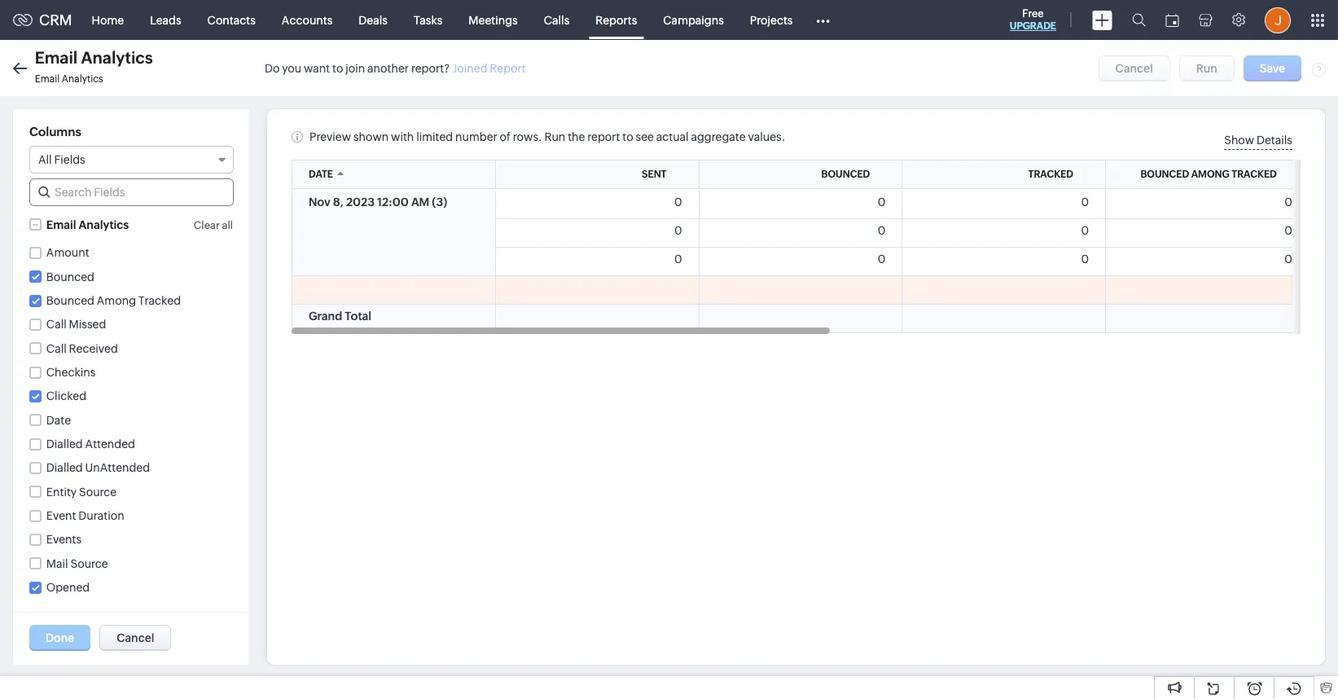 Task type: describe. For each thing, give the bounding box(es) containing it.
analytics for email analytics
[[79, 218, 129, 231]]

amount
[[46, 246, 89, 259]]

bounced among tracked inside tab panel
[[46, 284, 181, 297]]

1 vertical spatial analytics
[[62, 73, 103, 85]]

clear all
[[194, 219, 233, 231]]

of for sum of sent
[[73, 554, 84, 567]]

the
[[568, 130, 585, 143]]

accounts link
[[269, 0, 346, 40]]

sum of bounced among tracked
[[46, 652, 221, 665]]

clicked inside tab panel
[[46, 332, 87, 345]]

2 vertical spatial columns
[[94, 527, 146, 541]]

received inside tab panel
[[46, 357, 96, 370]]

email analytics
[[46, 218, 129, 231]]

of for sum of bounced among tracked
[[73, 652, 84, 665]]

aggregate
[[29, 527, 91, 541]]

campaigns link
[[650, 0, 737, 40]]

checkins
[[46, 366, 96, 379]]

do
[[265, 62, 280, 75]]

sum for sum of sent
[[46, 554, 71, 567]]

contacts link
[[194, 0, 269, 40]]

contacts
[[207, 13, 256, 26]]

show
[[1225, 134, 1255, 147]]

selected
[[83, 497, 130, 510]]

calendar image
[[1166, 13, 1180, 26]]

report?
[[411, 62, 450, 75]]

call missed
[[46, 318, 106, 331]]

save button
[[1244, 55, 1302, 81]]

profile element
[[1256, 0, 1301, 40]]

1 vertical spatial email
[[35, 73, 60, 85]]

event duration
[[46, 509, 124, 522]]

sum of sent
[[46, 554, 111, 567]]

meetings
[[469, 13, 518, 26]]

clear
[[194, 219, 220, 231]]

leads
[[150, 13, 181, 26]]

reports link
[[583, 0, 650, 40]]

join
[[346, 62, 365, 75]]

sum for sum of tracked
[[46, 603, 71, 616]]

all fields
[[38, 153, 85, 166]]

dialled attended
[[46, 438, 135, 451]]

dialled unattended
[[46, 462, 150, 475]]

crm link
[[13, 11, 72, 29]]

entity source
[[46, 485, 117, 498]]

accounts
[[282, 13, 333, 26]]

upgrade
[[1010, 20, 1057, 32]]

column groups
[[29, 475, 121, 488]]

(3) for grand total
[[432, 196, 448, 209]]

2023 for 0
[[346, 196, 375, 209]]

mail source
[[46, 557, 108, 570]]

nov 8, 2023 12:00 am (3) for grand total
[[309, 196, 448, 209]]

details
[[1257, 134, 1293, 147]]

source for mail source
[[70, 557, 108, 570]]

group
[[47, 497, 81, 510]]

call for call received
[[46, 342, 67, 355]]

deals
[[359, 13, 388, 26]]

unattended
[[85, 462, 150, 475]]

all
[[222, 219, 233, 231]]

calls
[[544, 13, 570, 26]]

projects
[[750, 13, 793, 26]]

no group selected
[[29, 497, 130, 510]]

no
[[29, 497, 45, 510]]

0 vertical spatial to
[[332, 62, 343, 75]]

1 horizontal spatial cancel button
[[1099, 55, 1171, 81]]

events
[[46, 533, 82, 546]]

see
[[636, 130, 654, 143]]

row groups
[[29, 414, 100, 428]]

run inside button
[[1197, 62, 1218, 75]]

projects link
[[737, 0, 806, 40]]

cancel for left cancel button
[[117, 631, 154, 644]]

tasks link
[[401, 0, 456, 40]]

fields
[[54, 153, 85, 166]]

home
[[92, 13, 124, 26]]

0 vertical spatial columns
[[29, 125, 81, 139]]

profile image
[[1265, 7, 1291, 33]]

attended
[[85, 438, 135, 451]]

8, for grand total
[[333, 196, 344, 209]]

event
[[46, 509, 76, 522]]

all
[[38, 153, 52, 166]]

email analytics email analytics
[[35, 48, 153, 85]]

Search Fields text field
[[30, 179, 233, 205]]

1 vertical spatial clicked
[[46, 390, 86, 403]]

analytics for email analytics email analytics
[[81, 48, 153, 67]]

dialled for dialled attended
[[46, 438, 83, 451]]

groups for row groups
[[58, 414, 100, 428]]

sum of opened
[[46, 627, 130, 640]]

do you want to join another report?
[[265, 62, 450, 75]]

free upgrade
[[1010, 7, 1057, 32]]

sum for sum of opened
[[46, 627, 71, 640]]

dialled for dialled unattended
[[46, 462, 83, 475]]

tab panel containing columns
[[21, 183, 229, 671]]

free
[[1023, 7, 1044, 20]]

aggregate columns
[[29, 527, 146, 541]]

of for sum of opened
[[73, 627, 84, 640]]

preview shown with limited number of rows. run the report to see actual aggregate values.
[[310, 130, 786, 143]]

campaigns
[[663, 13, 724, 26]]

email for email analytics email analytics
[[35, 48, 78, 67]]

create menu image
[[1093, 10, 1113, 30]]

preview
[[310, 130, 351, 143]]

of for sum of tracked
[[73, 603, 84, 616]]

am for 0
[[411, 196, 430, 209]]

email for email analytics
[[46, 218, 76, 231]]

nov for 0
[[309, 196, 331, 209]]

nov 8, 2023 12:00 am (3) for 0
[[309, 196, 448, 209]]

deals link
[[346, 0, 401, 40]]

rows.
[[513, 130, 542, 143]]

meetings link
[[456, 0, 531, 40]]

Other Modules field
[[806, 7, 841, 33]]

cancel for the right cancel button
[[1116, 62, 1154, 75]]



Task type: vqa. For each thing, say whether or not it's contained in the screenshot.
bottommost Printing Dimensions "link"
no



Task type: locate. For each thing, give the bounding box(es) containing it.
2023
[[346, 196, 375, 209], [346, 196, 375, 209]]

0 vertical spatial opened
[[46, 308, 90, 321]]

sum for sum of bounced among tracked
[[46, 652, 71, 665]]

opened down sum of tracked
[[86, 627, 130, 640]]

date inside tab panel
[[46, 438, 71, 451]]

1 vertical spatial dialled
[[46, 462, 83, 475]]

8, for 0
[[333, 196, 344, 209]]

sum down events on the bottom
[[46, 554, 71, 567]]

0 vertical spatial run
[[1197, 62, 1218, 75]]

source for entity source
[[79, 485, 117, 498]]

2 call from the top
[[46, 342, 67, 355]]

nov for grand total
[[309, 196, 331, 209]]

of down sum of opened
[[73, 652, 84, 665]]

clicked down call missed
[[46, 332, 87, 345]]

0 vertical spatial groups
[[58, 414, 100, 428]]

run button
[[1180, 55, 1235, 81]]

sum of bounced
[[46, 578, 135, 592]]

tab panel
[[21, 183, 229, 671]]

of right mail
[[73, 554, 84, 567]]

0
[[675, 196, 682, 209], [878, 196, 886, 209], [1082, 196, 1089, 209], [1285, 196, 1293, 209], [675, 224, 682, 237], [878, 224, 886, 237], [1082, 224, 1089, 237], [1285, 224, 1293, 237], [675, 253, 682, 266], [878, 253, 886, 266], [1082, 253, 1089, 266], [1285, 253, 1293, 266]]

number
[[455, 130, 498, 143]]

of for sum of bounced
[[73, 578, 84, 592]]

dialled up the column groups
[[46, 462, 83, 475]]

grand
[[309, 310, 342, 323], [309, 310, 342, 323]]

search element
[[1123, 0, 1156, 40]]

2 vertical spatial analytics
[[79, 218, 129, 231]]

cancel
[[1116, 62, 1154, 75], [117, 631, 154, 644]]

run left the
[[545, 130, 566, 143]]

source down dialled unattended
[[79, 485, 117, 498]]

sum for sum of bounced
[[46, 578, 71, 592]]

(3)
[[432, 196, 448, 209], [432, 196, 448, 209]]

sum down sum of opened
[[46, 652, 71, 665]]

1 vertical spatial cancel
[[117, 631, 154, 644]]

1 vertical spatial received
[[46, 357, 96, 370]]

of down "mail source"
[[73, 578, 84, 592]]

email
[[35, 48, 78, 67], [35, 73, 60, 85], [46, 218, 76, 231]]

1 vertical spatial opened
[[46, 581, 90, 594]]

1 vertical spatial source
[[70, 557, 108, 570]]

2 dialled from the top
[[46, 462, 83, 475]]

5 sum from the top
[[46, 652, 71, 665]]

call for call missed
[[46, 318, 67, 331]]

0 horizontal spatial run
[[545, 130, 566, 143]]

cancel button down "search" icon
[[1099, 55, 1171, 81]]

nov
[[309, 196, 331, 209], [309, 196, 331, 209]]

0 vertical spatial dialled
[[46, 438, 83, 451]]

1 vertical spatial columns
[[29, 183, 81, 197]]

1 dialled from the top
[[46, 438, 83, 451]]

aggregate
[[691, 130, 746, 143]]

columns down all fields
[[29, 183, 81, 197]]

cancel up sum of bounced among tracked
[[117, 631, 154, 644]]

run left the save
[[1197, 62, 1218, 75]]

create menu element
[[1083, 0, 1123, 40]]

save
[[1260, 62, 1286, 75]]

dialled down row groups
[[46, 438, 83, 451]]

leads link
[[137, 0, 194, 40]]

0 vertical spatial clicked
[[46, 332, 87, 345]]

reports
[[596, 13, 637, 26]]

tasks
[[414, 13, 443, 26]]

(3) for 0
[[432, 196, 448, 209]]

1 vertical spatial cancel button
[[100, 625, 171, 651]]

source
[[79, 485, 117, 498], [70, 557, 108, 570]]

0 vertical spatial call
[[46, 318, 67, 331]]

0 vertical spatial source
[[79, 485, 117, 498]]

0 vertical spatial email
[[35, 48, 78, 67]]

0 vertical spatial cancel
[[1116, 62, 1154, 75]]

row
[[29, 414, 55, 428]]

to left join
[[332, 62, 343, 75]]

tracked
[[1029, 169, 1074, 180], [1029, 169, 1074, 180], [1232, 169, 1277, 180], [1232, 169, 1277, 180], [46, 259, 89, 272], [139, 284, 181, 297], [138, 294, 181, 307], [86, 603, 129, 616], [178, 652, 221, 665]]

2 vertical spatial email
[[46, 218, 76, 231]]

grand total
[[309, 310, 372, 323], [309, 310, 372, 323]]

1 horizontal spatial to
[[623, 130, 634, 143]]

0 horizontal spatial to
[[332, 62, 343, 75]]

1 vertical spatial run
[[545, 130, 566, 143]]

of down sum of tracked
[[73, 627, 84, 640]]

All Fields field
[[29, 146, 234, 174]]

sum
[[46, 554, 71, 567], [46, 578, 71, 592], [46, 603, 71, 616], [46, 627, 71, 640], [46, 652, 71, 665]]

3 sum from the top
[[46, 603, 71, 616]]

call received
[[46, 342, 118, 355]]

groups up dialled attended
[[58, 414, 100, 428]]

groups
[[58, 414, 100, 428], [78, 475, 121, 488]]

calls link
[[531, 0, 583, 40]]

mail
[[46, 557, 68, 570]]

received
[[69, 342, 118, 355], [46, 357, 96, 370]]

call
[[46, 318, 67, 331], [46, 342, 67, 355]]

with
[[391, 130, 414, 143]]

2 vertical spatial opened
[[86, 627, 130, 640]]

source up sum of bounced
[[70, 557, 108, 570]]

bounced among tracked
[[1141, 169, 1277, 180], [1141, 169, 1277, 180], [46, 284, 181, 297], [46, 294, 181, 307]]

missed
[[69, 318, 106, 331]]

am for grand total
[[411, 196, 430, 209]]

email down crm "link"
[[35, 73, 60, 85]]

cancel down "search" icon
[[1116, 62, 1154, 75]]

2023 for grand total
[[346, 196, 375, 209]]

0 horizontal spatial cancel button
[[100, 625, 171, 651]]

clicked down checkins
[[46, 390, 86, 403]]

you
[[282, 62, 302, 75]]

1 vertical spatial to
[[623, 130, 634, 143]]

home link
[[79, 0, 137, 40]]

received down "missed"
[[69, 342, 118, 355]]

opened down "mail source"
[[46, 581, 90, 594]]

show details
[[1225, 134, 1293, 147]]

date
[[309, 169, 333, 180], [309, 169, 333, 180], [309, 169, 333, 180], [309, 169, 333, 180], [46, 414, 71, 427], [46, 438, 71, 451]]

limited
[[416, 130, 453, 143]]

opened up call received
[[46, 308, 90, 321]]

run
[[1197, 62, 1218, 75], [545, 130, 566, 143]]

groups down dialled unattended
[[78, 475, 121, 488]]

columns
[[29, 125, 81, 139], [29, 183, 81, 197], [94, 527, 146, 541]]

columns up all fields
[[29, 125, 81, 139]]

actual
[[657, 130, 689, 143]]

tab list
[[21, 134, 229, 164]]

12:00 for 0
[[377, 196, 409, 209]]

4 sum from the top
[[46, 627, 71, 640]]

sum down mail
[[46, 578, 71, 592]]

of left rows.
[[500, 130, 511, 143]]

duration
[[78, 509, 124, 522]]

to left see
[[623, 130, 634, 143]]

12:00 for grand total
[[377, 196, 409, 209]]

columns down the duration
[[94, 527, 146, 541]]

shown
[[354, 130, 389, 143]]

email up amount
[[46, 218, 76, 231]]

another
[[368, 62, 409, 75]]

1 horizontal spatial run
[[1197, 62, 1218, 75]]

column
[[29, 475, 75, 488]]

0 vertical spatial received
[[69, 342, 118, 355]]

1 vertical spatial call
[[46, 342, 67, 355]]

2 sum from the top
[[46, 578, 71, 592]]

of up sum of opened
[[73, 603, 84, 616]]

entity
[[46, 485, 77, 498]]

1 vertical spatial groups
[[78, 475, 121, 488]]

am
[[411, 196, 430, 209], [411, 196, 430, 209]]

want
[[304, 62, 330, 75]]

report
[[588, 130, 620, 143]]

sum down sum of tracked
[[46, 627, 71, 640]]

email down crm
[[35, 48, 78, 67]]

0 vertical spatial cancel button
[[1099, 55, 1171, 81]]

call left "missed"
[[46, 318, 67, 331]]

bounced
[[822, 169, 870, 180], [822, 169, 870, 180], [1141, 169, 1190, 180], [1141, 169, 1190, 180], [46, 235, 95, 248], [46, 270, 94, 283], [46, 284, 95, 297], [46, 294, 94, 307], [86, 578, 135, 592], [86, 652, 135, 665]]

received down call received
[[46, 357, 96, 370]]

total
[[345, 310, 372, 323], [345, 310, 372, 323]]

sum of tracked
[[46, 603, 129, 616]]

sum up sum of opened
[[46, 603, 71, 616]]

call up checkins
[[46, 342, 67, 355]]

0 horizontal spatial cancel
[[117, 631, 154, 644]]

1 sum from the top
[[46, 554, 71, 567]]

clicked
[[46, 332, 87, 345], [46, 390, 86, 403]]

crm
[[39, 11, 72, 29]]

groups for column groups
[[78, 475, 121, 488]]

0 vertical spatial analytics
[[81, 48, 153, 67]]

cancel button up sum of bounced among tracked
[[100, 625, 171, 651]]

to
[[332, 62, 343, 75], [623, 130, 634, 143]]

1 call from the top
[[46, 318, 67, 331]]

nov 8, 2023 12:00 am (3)
[[309, 196, 448, 209], [309, 196, 448, 209]]

values.
[[748, 130, 786, 143]]

1 horizontal spatial cancel
[[1116, 62, 1154, 75]]

search image
[[1133, 13, 1146, 27]]



